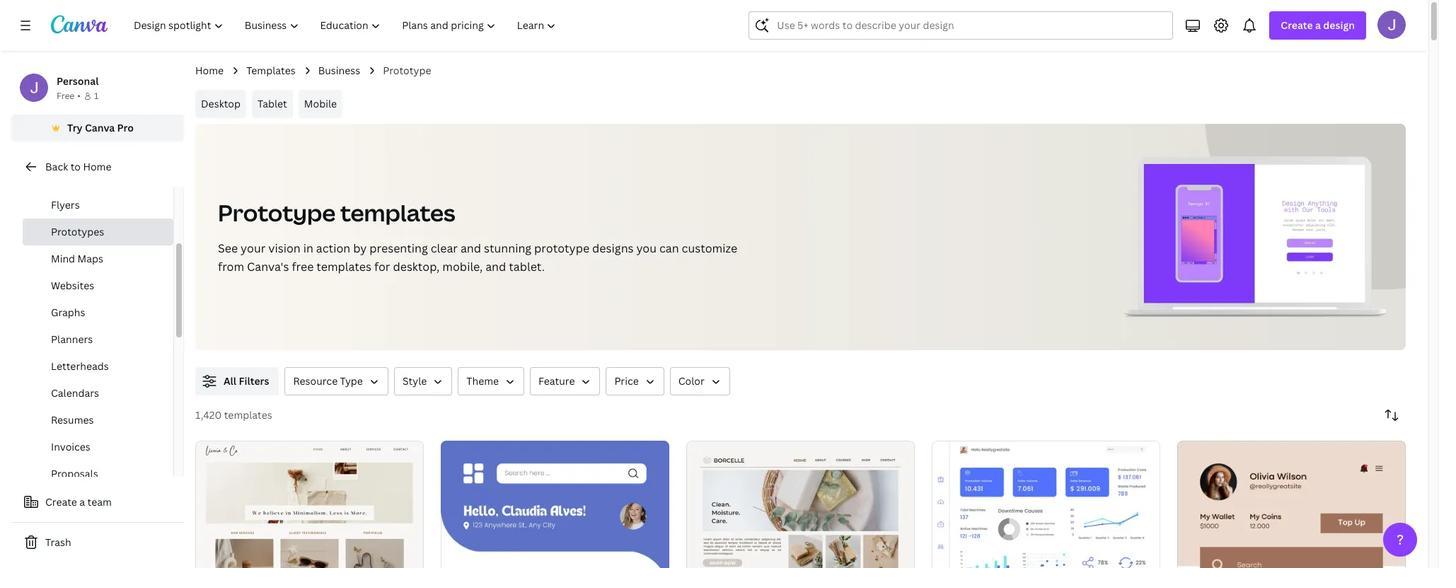 Task type: locate. For each thing, give the bounding box(es) containing it.
None search field
[[749, 11, 1174, 40]]

create for create a team
[[45, 495, 77, 509]]

by
[[353, 241, 367, 256]]

prototype for prototype
[[383, 64, 431, 77]]

create inside dropdown button
[[1281, 18, 1313, 32]]

templates
[[246, 64, 296, 77]]

prototype right business link
[[383, 64, 431, 77]]

1 horizontal spatial prototype
[[383, 64, 431, 77]]

1 horizontal spatial create
[[1281, 18, 1313, 32]]

create down 'proposals'
[[45, 495, 77, 509]]

and up the "mobile," on the top left of page
[[461, 241, 481, 256]]

1 horizontal spatial business
[[318, 64, 360, 77]]

templates for prototype templates
[[340, 197, 456, 228]]

try canva pro
[[67, 121, 134, 134]]

1 vertical spatial business
[[51, 171, 93, 185]]

1 vertical spatial prototype
[[218, 197, 336, 228]]

mobile,
[[443, 259, 483, 275]]

see your vision in action by presenting clear and stunning prototype designs you can customize from canva's free templates for desktop, mobile, and tablet.
[[218, 241, 738, 275]]

vision
[[268, 241, 301, 256]]

resource
[[293, 374, 338, 388]]

planners
[[51, 333, 93, 346]]

templates down action
[[317, 259, 372, 275]]

websites link
[[23, 273, 173, 299]]

templates up presenting
[[340, 197, 456, 228]]

templates down the all filters
[[224, 408, 272, 422]]

style button
[[394, 367, 452, 396]]

home
[[195, 64, 224, 77], [83, 160, 111, 173]]

tablet.
[[509, 259, 545, 275]]

0 vertical spatial a
[[1316, 18, 1321, 32]]

try canva pro button
[[11, 115, 184, 142]]

planners link
[[23, 326, 173, 353]]

0 horizontal spatial home
[[83, 160, 111, 173]]

presenting
[[370, 241, 428, 256]]

2 vertical spatial templates
[[224, 408, 272, 422]]

design
[[1324, 18, 1355, 32]]

back to home
[[45, 160, 111, 173]]

prototype
[[534, 241, 590, 256]]

prototype up vision
[[218, 197, 336, 228]]

business
[[318, 64, 360, 77], [51, 171, 93, 185]]

create
[[1281, 18, 1313, 32], [45, 495, 77, 509]]

0 vertical spatial home
[[195, 64, 224, 77]]

all
[[224, 374, 236, 388]]

beige minimalist creative agency website desktop prototype image
[[195, 442, 424, 568]]

1 horizontal spatial and
[[486, 259, 506, 275]]

cream and beige aesthetic elegant online portfolio shop desktop prototype image
[[687, 442, 915, 568]]

for
[[374, 259, 390, 275]]

letterheads link
[[23, 353, 173, 380]]

1 horizontal spatial a
[[1316, 18, 1321, 32]]

a inside "button"
[[79, 495, 85, 509]]

0 horizontal spatial prototype
[[218, 197, 336, 228]]

and down stunning
[[486, 259, 506, 275]]

create a design
[[1281, 18, 1355, 32]]

from
[[218, 259, 244, 275]]

1 vertical spatial a
[[79, 495, 85, 509]]

invoices
[[51, 440, 90, 454]]

beige and brown minimalist online shop menu furniture mobile prototype image
[[1178, 441, 1406, 568]]

create inside "button"
[[45, 495, 77, 509]]

a
[[1316, 18, 1321, 32], [79, 495, 85, 509]]

0 vertical spatial business
[[318, 64, 360, 77]]

action
[[316, 241, 351, 256]]

all filters button
[[195, 367, 279, 396]]

1 vertical spatial and
[[486, 259, 506, 275]]

a left team
[[79, 495, 85, 509]]

a left design
[[1316, 18, 1321, 32]]

type
[[340, 374, 363, 388]]

desktop
[[201, 97, 241, 110]]

home link
[[195, 63, 224, 79]]

1 vertical spatial templates
[[317, 259, 372, 275]]

resource type button
[[285, 367, 389, 396]]

0 vertical spatial and
[[461, 241, 481, 256]]

0 vertical spatial create
[[1281, 18, 1313, 32]]

desktop link
[[195, 90, 246, 118]]

calendars
[[51, 386, 99, 400]]

1 vertical spatial create
[[45, 495, 77, 509]]

free •
[[57, 90, 81, 102]]

0 horizontal spatial create
[[45, 495, 77, 509]]

white blue modern minimalist manufacture production dashboard website desktop prototype image
[[932, 442, 1161, 568]]

0 horizontal spatial business
[[51, 171, 93, 185]]

top level navigation element
[[125, 11, 569, 40]]

jacob simon image
[[1378, 11, 1406, 39]]

free
[[57, 90, 74, 102]]

prototype templates
[[218, 197, 456, 228]]

0 horizontal spatial a
[[79, 495, 85, 509]]

1,420 templates
[[195, 408, 272, 422]]

0 vertical spatial prototype
[[383, 64, 431, 77]]

flyers link
[[23, 192, 173, 219]]

prototype
[[383, 64, 431, 77], [218, 197, 336, 228]]

create left design
[[1281, 18, 1313, 32]]

customize
[[682, 241, 738, 256]]

prototype templates image
[[1104, 124, 1406, 350], [1145, 164, 1366, 303]]

1,420
[[195, 408, 222, 422]]

mind maps
[[51, 252, 103, 265]]

templates
[[340, 197, 456, 228], [317, 259, 372, 275], [224, 408, 272, 422]]

0 vertical spatial templates
[[340, 197, 456, 228]]

feature button
[[530, 367, 601, 396]]

price
[[615, 374, 639, 388]]

cards
[[96, 171, 123, 185]]

•
[[77, 90, 81, 102]]

can
[[660, 241, 679, 256]]

canva
[[85, 121, 115, 134]]

create a team
[[45, 495, 112, 509]]

1 vertical spatial home
[[83, 160, 111, 173]]

blue clean modern hotel booking mobile prototype image
[[441, 441, 670, 568]]

a inside dropdown button
[[1316, 18, 1321, 32]]

resumes link
[[23, 407, 173, 434]]

business cards
[[51, 171, 123, 185]]

create for create a design
[[1281, 18, 1313, 32]]



Task type: describe. For each thing, give the bounding box(es) containing it.
tablet
[[258, 97, 287, 110]]

mind maps link
[[23, 246, 173, 273]]

filters
[[239, 374, 269, 388]]

Search search field
[[777, 12, 1165, 39]]

business link
[[318, 63, 360, 79]]

create a team button
[[11, 488, 184, 517]]

resumes
[[51, 413, 94, 427]]

back to home link
[[11, 153, 184, 181]]

1
[[94, 90, 99, 102]]

letterheads
[[51, 360, 109, 373]]

back
[[45, 160, 68, 173]]

mobile
[[304, 97, 337, 110]]

1 horizontal spatial home
[[195, 64, 224, 77]]

tablet link
[[252, 90, 293, 118]]

theme button
[[458, 367, 525, 396]]

websites
[[51, 279, 94, 292]]

trash
[[45, 536, 71, 549]]

maps
[[78, 252, 103, 265]]

feature
[[539, 374, 575, 388]]

Sort by button
[[1378, 401, 1406, 430]]

color button
[[670, 367, 730, 396]]

price button
[[606, 367, 664, 396]]

all filters
[[224, 374, 269, 388]]

create a design button
[[1270, 11, 1367, 40]]

resource type
[[293, 374, 363, 388]]

to
[[71, 160, 81, 173]]

see
[[218, 241, 238, 256]]

personal
[[57, 74, 99, 88]]

free
[[292, 259, 314, 275]]

calendars link
[[23, 380, 173, 407]]

you
[[637, 241, 657, 256]]

graphs
[[51, 306, 85, 319]]

designs
[[592, 241, 634, 256]]

a for design
[[1316, 18, 1321, 32]]

canva's
[[247, 259, 289, 275]]

proposals link
[[23, 461, 173, 488]]

style
[[403, 374, 427, 388]]

graphs link
[[23, 299, 173, 326]]

prototype for prototype templates
[[218, 197, 336, 228]]

proposals
[[51, 467, 98, 481]]

mind
[[51, 252, 75, 265]]

clear
[[431, 241, 458, 256]]

prototypes
[[51, 225, 104, 239]]

business for business cards
[[51, 171, 93, 185]]

desktop,
[[393, 259, 440, 275]]

business for business
[[318, 64, 360, 77]]

stunning
[[484, 241, 532, 256]]

templates link
[[246, 63, 296, 79]]

flyers
[[51, 198, 80, 212]]

templates for 1,420 templates
[[224, 408, 272, 422]]

in
[[303, 241, 313, 256]]

mobile link
[[299, 90, 343, 118]]

theme
[[467, 374, 499, 388]]

business cards link
[[23, 165, 173, 192]]

color
[[679, 374, 705, 388]]

0 horizontal spatial and
[[461, 241, 481, 256]]

templates inside see your vision in action by presenting clear and stunning prototype designs you can customize from canva's free templates for desktop, mobile, and tablet.
[[317, 259, 372, 275]]

invoices link
[[23, 434, 173, 461]]

pro
[[117, 121, 134, 134]]

trash link
[[11, 529, 184, 557]]

a for team
[[79, 495, 85, 509]]

try
[[67, 121, 83, 134]]

team
[[87, 495, 112, 509]]

your
[[241, 241, 266, 256]]



Task type: vqa. For each thing, say whether or not it's contained in the screenshot.
stunning
yes



